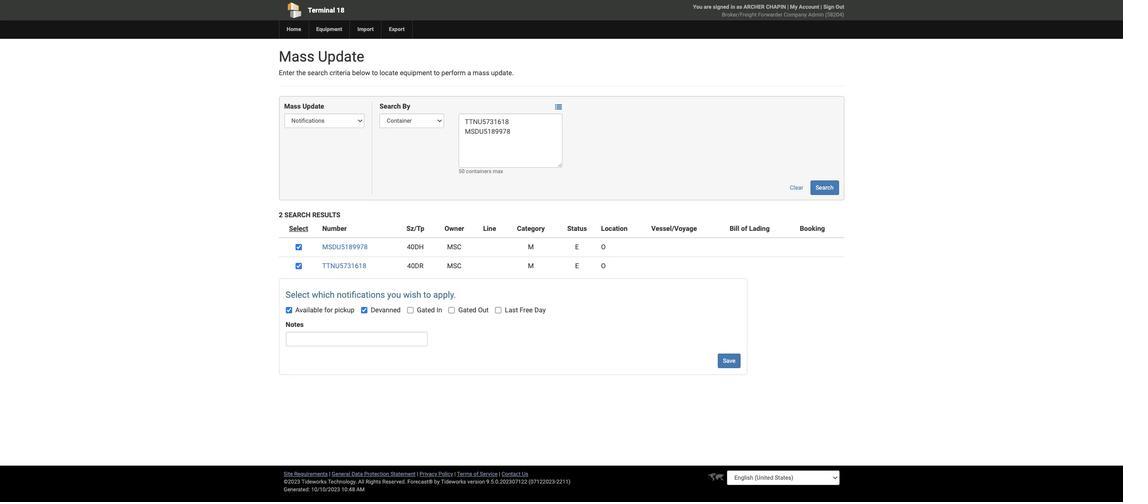 Task type: vqa. For each thing, say whether or not it's contained in the screenshot.
$150
no



Task type: describe. For each thing, give the bounding box(es) containing it.
©2023 tideworks
[[284, 479, 327, 485]]

1 horizontal spatial to
[[423, 290, 431, 300]]

site requirements | general data protection statement | privacy policy | terms of service | contact us ©2023 tideworks technology. all rights reserved. forecast® by tideworks version 9.5.0.202307122 (07122023-2211) generated: 10/10/2023 10:48 am
[[284, 471, 570, 493]]

terminal 18 link
[[279, 0, 506, 20]]

results
[[312, 211, 340, 219]]

terms
[[457, 471, 472, 478]]

account
[[799, 4, 819, 10]]

forecast®
[[407, 479, 433, 485]]

(58204)
[[825, 12, 844, 18]]

0 horizontal spatial out
[[478, 306, 489, 314]]

rights
[[366, 479, 381, 485]]

in
[[731, 4, 735, 10]]

mass update enter the search criteria below to locate equipment to perform a mass update.
[[279, 48, 514, 77]]

m for 40dh
[[528, 243, 534, 251]]

privacy policy link
[[420, 471, 453, 478]]

the
[[296, 69, 306, 77]]

of inside site requirements | general data protection statement | privacy policy | terms of service | contact us ©2023 tideworks technology. all rights reserved. forecast® by tideworks version 9.5.0.202307122 (07122023-2211) generated: 10/10/2023 10:48 am
[[474, 471, 479, 478]]

import
[[357, 26, 374, 33]]

data
[[352, 471, 363, 478]]

last
[[505, 306, 518, 314]]

select which notifications you wish to apply.
[[286, 290, 456, 300]]

wish
[[403, 290, 421, 300]]

below
[[352, 69, 370, 77]]

gated for gated in
[[417, 306, 435, 314]]

50 containers max
[[459, 169, 503, 175]]

gated in
[[417, 306, 442, 314]]

40dr
[[407, 262, 424, 270]]

tideworks
[[441, 479, 466, 485]]

save
[[723, 358, 735, 365]]

terms of service link
[[457, 471, 498, 478]]

number
[[322, 225, 347, 233]]

msdu5189978 link
[[322, 243, 368, 251]]

privacy
[[420, 471, 437, 478]]

statement
[[391, 471, 416, 478]]

all
[[358, 479, 364, 485]]

signed
[[713, 4, 729, 10]]

version
[[467, 479, 485, 485]]

home
[[287, 26, 301, 33]]

save button
[[718, 354, 741, 369]]

broker/freight
[[722, 12, 757, 18]]

| up tideworks
[[454, 471, 456, 478]]

lading
[[749, 225, 770, 233]]

Notes text field
[[286, 332, 428, 347]]

search for search
[[816, 185, 834, 191]]

msc for 40dh
[[447, 243, 462, 251]]

terminal
[[308, 6, 335, 14]]

policy
[[438, 471, 453, 478]]

update.
[[491, 69, 514, 77]]

| left general
[[329, 471, 330, 478]]

2 horizontal spatial to
[[434, 69, 440, 77]]

protection
[[364, 471, 389, 478]]

archer
[[744, 4, 765, 10]]

contact
[[502, 471, 521, 478]]

you are signed in as archer chapin | my account | sign out broker/freight forwarder company admin (58204)
[[693, 4, 844, 18]]

available
[[295, 306, 323, 314]]

o for 40dh
[[601, 243, 606, 251]]

free
[[520, 306, 533, 314]]

bill
[[730, 225, 739, 233]]

export link
[[381, 20, 412, 39]]

gated for gated out
[[458, 306, 476, 314]]

| up 9.5.0.202307122
[[499, 471, 500, 478]]

max
[[493, 169, 503, 175]]

2 search results
[[279, 211, 340, 219]]

pickup
[[334, 306, 355, 314]]

containers
[[466, 169, 491, 175]]

ttnu5731618 link
[[322, 262, 366, 270]]

msdu5189978
[[322, 243, 368, 251]]

forwarder
[[758, 12, 783, 18]]

sign
[[823, 4, 834, 10]]

locate
[[380, 69, 398, 77]]

devanned
[[371, 306, 401, 314]]

available for pickup
[[295, 306, 355, 314]]

| left "sign"
[[821, 4, 822, 10]]

e for 40dh
[[575, 243, 579, 251]]

as
[[736, 4, 742, 10]]

status
[[567, 225, 587, 233]]

18
[[337, 6, 344, 14]]

2211)
[[556, 479, 570, 485]]

are
[[704, 4, 712, 10]]

criteria
[[329, 69, 350, 77]]

category
[[517, 225, 545, 233]]

mass
[[473, 69, 489, 77]]

select for select
[[289, 225, 308, 233]]

10/10/2023
[[311, 487, 340, 493]]

am
[[356, 487, 365, 493]]

equipment
[[400, 69, 432, 77]]

0 horizontal spatial search
[[284, 211, 311, 219]]



Task type: locate. For each thing, give the bounding box(es) containing it.
1 vertical spatial mass
[[284, 103, 301, 110]]

mass inside mass update enter the search criteria below to locate equipment to perform a mass update.
[[279, 48, 314, 65]]

my
[[790, 4, 798, 10]]

1 vertical spatial e
[[575, 262, 579, 270]]

0 vertical spatial select
[[289, 225, 308, 233]]

0 horizontal spatial gated
[[417, 306, 435, 314]]

10:48
[[341, 487, 355, 493]]

0 horizontal spatial of
[[474, 471, 479, 478]]

update inside mass update enter the search criteria below to locate equipment to perform a mass update.
[[318, 48, 364, 65]]

mass for mass update enter the search criteria below to locate equipment to perform a mass update.
[[279, 48, 314, 65]]

1 e from the top
[[575, 243, 579, 251]]

1 vertical spatial select
[[286, 290, 310, 300]]

bill of lading
[[730, 225, 770, 233]]

1 vertical spatial of
[[474, 471, 479, 478]]

in
[[437, 306, 442, 314]]

e for 40dr
[[575, 262, 579, 270]]

search left by
[[380, 103, 401, 110]]

to left perform
[[434, 69, 440, 77]]

0 vertical spatial update
[[318, 48, 364, 65]]

0 vertical spatial msc
[[447, 243, 462, 251]]

select down 2 search results
[[289, 225, 308, 233]]

msc up the apply.
[[447, 262, 462, 270]]

ttnu5731618
[[322, 262, 366, 270]]

chapin
[[766, 4, 786, 10]]

2 e from the top
[[575, 262, 579, 270]]

mass up the
[[279, 48, 314, 65]]

out left last
[[478, 306, 489, 314]]

1 horizontal spatial out
[[836, 4, 844, 10]]

technology.
[[328, 479, 357, 485]]

a
[[467, 69, 471, 77]]

clear button
[[785, 181, 809, 195]]

notes
[[286, 321, 304, 329]]

0 vertical spatial m
[[528, 243, 534, 251]]

location
[[601, 225, 628, 233]]

50
[[459, 169, 465, 175]]

0 horizontal spatial to
[[372, 69, 378, 77]]

2 vertical spatial search
[[284, 211, 311, 219]]

generated:
[[284, 487, 310, 493]]

mass down enter
[[284, 103, 301, 110]]

2 m from the top
[[528, 262, 534, 270]]

sign out link
[[823, 4, 844, 10]]

|
[[787, 4, 789, 10], [821, 4, 822, 10], [329, 471, 330, 478], [417, 471, 418, 478], [454, 471, 456, 478], [499, 471, 500, 478]]

0 vertical spatial search
[[380, 103, 401, 110]]

select up the available
[[286, 290, 310, 300]]

1 vertical spatial search
[[816, 185, 834, 191]]

| left my
[[787, 4, 789, 10]]

o for 40dr
[[601, 262, 606, 270]]

1 horizontal spatial search
[[380, 103, 401, 110]]

1 horizontal spatial gated
[[458, 306, 476, 314]]

1 horizontal spatial of
[[741, 225, 747, 233]]

2
[[279, 211, 283, 219]]

to
[[372, 69, 378, 77], [434, 69, 440, 77], [423, 290, 431, 300]]

9.5.0.202307122
[[486, 479, 527, 485]]

1 o from the top
[[601, 243, 606, 251]]

1 vertical spatial out
[[478, 306, 489, 314]]

booking
[[800, 225, 825, 233]]

last free day
[[505, 306, 546, 314]]

0 vertical spatial mass
[[279, 48, 314, 65]]

notifications
[[337, 290, 385, 300]]

contact us link
[[502, 471, 528, 478]]

update down search
[[302, 103, 324, 110]]

msc for 40dr
[[447, 262, 462, 270]]

0 vertical spatial of
[[741, 225, 747, 233]]

| up forecast®
[[417, 471, 418, 478]]

company
[[784, 12, 807, 18]]

msc down owner
[[447, 243, 462, 251]]

m for 40dr
[[528, 262, 534, 270]]

1 vertical spatial o
[[601, 262, 606, 270]]

mass
[[279, 48, 314, 65], [284, 103, 301, 110]]

mass update
[[284, 103, 324, 110]]

search
[[307, 69, 328, 77]]

40dh
[[407, 243, 424, 251]]

admin
[[808, 12, 824, 18]]

0 vertical spatial o
[[601, 243, 606, 251]]

import link
[[350, 20, 381, 39]]

0 vertical spatial out
[[836, 4, 844, 10]]

select for select which notifications you wish to apply.
[[286, 290, 310, 300]]

1 gated from the left
[[417, 306, 435, 314]]

out up (58204)
[[836, 4, 844, 10]]

owner
[[445, 225, 464, 233]]

for
[[324, 306, 333, 314]]

gated out
[[458, 306, 489, 314]]

show list image
[[555, 104, 562, 111]]

of up version
[[474, 471, 479, 478]]

you
[[387, 290, 401, 300]]

search for search by
[[380, 103, 401, 110]]

terminal 18
[[308, 6, 344, 14]]

update
[[318, 48, 364, 65], [302, 103, 324, 110]]

1 vertical spatial update
[[302, 103, 324, 110]]

of right bill
[[741, 225, 747, 233]]

e
[[575, 243, 579, 251], [575, 262, 579, 270]]

o
[[601, 243, 606, 251], [601, 262, 606, 270]]

1 vertical spatial m
[[528, 262, 534, 270]]

search right 2
[[284, 211, 311, 219]]

0 vertical spatial e
[[575, 243, 579, 251]]

search button
[[810, 181, 839, 195]]

update up criteria
[[318, 48, 364, 65]]

export
[[389, 26, 405, 33]]

update for mass update
[[302, 103, 324, 110]]

2 horizontal spatial search
[[816, 185, 834, 191]]

search
[[380, 103, 401, 110], [816, 185, 834, 191], [284, 211, 311, 219]]

select
[[289, 225, 308, 233], [286, 290, 310, 300]]

day
[[534, 306, 546, 314]]

perform
[[441, 69, 466, 77]]

my account link
[[790, 4, 819, 10]]

gated left the in at the bottom of the page
[[417, 306, 435, 314]]

gated right the in at the bottom of the page
[[458, 306, 476, 314]]

to right below
[[372, 69, 378, 77]]

search right clear
[[816, 185, 834, 191]]

of
[[741, 225, 747, 233], [474, 471, 479, 478]]

equipment link
[[308, 20, 350, 39]]

m
[[528, 243, 534, 251], [528, 262, 534, 270]]

TTNU5731618 MSDU5189978 text field
[[459, 114, 562, 168]]

1 m from the top
[[528, 243, 534, 251]]

1 msc from the top
[[447, 243, 462, 251]]

2 o from the top
[[601, 262, 606, 270]]

None checkbox
[[295, 244, 302, 251], [361, 307, 367, 314], [407, 307, 413, 314], [449, 307, 455, 314], [495, 307, 502, 314], [295, 244, 302, 251], [361, 307, 367, 314], [407, 307, 413, 314], [449, 307, 455, 314], [495, 307, 502, 314]]

search by
[[380, 103, 410, 110]]

update for mass update enter the search criteria below to locate equipment to perform a mass update.
[[318, 48, 364, 65]]

(07122023-
[[529, 479, 556, 485]]

mass for mass update
[[284, 103, 301, 110]]

None checkbox
[[295, 263, 302, 270], [286, 307, 292, 314], [295, 263, 302, 270], [286, 307, 292, 314]]

apply.
[[433, 290, 456, 300]]

vessel/voyage
[[651, 225, 697, 233]]

2 msc from the top
[[447, 262, 462, 270]]

reserved.
[[382, 479, 406, 485]]

general data protection statement link
[[332, 471, 416, 478]]

out inside you are signed in as archer chapin | my account | sign out broker/freight forwarder company admin (58204)
[[836, 4, 844, 10]]

us
[[522, 471, 528, 478]]

home link
[[279, 20, 308, 39]]

sz/tp
[[406, 225, 424, 233]]

2 gated from the left
[[458, 306, 476, 314]]

requirements
[[294, 471, 328, 478]]

enter
[[279, 69, 295, 77]]

search inside search button
[[816, 185, 834, 191]]

msc
[[447, 243, 462, 251], [447, 262, 462, 270]]

by
[[402, 103, 410, 110]]

to right wish at the bottom left of page
[[423, 290, 431, 300]]

general
[[332, 471, 350, 478]]

1 vertical spatial msc
[[447, 262, 462, 270]]



